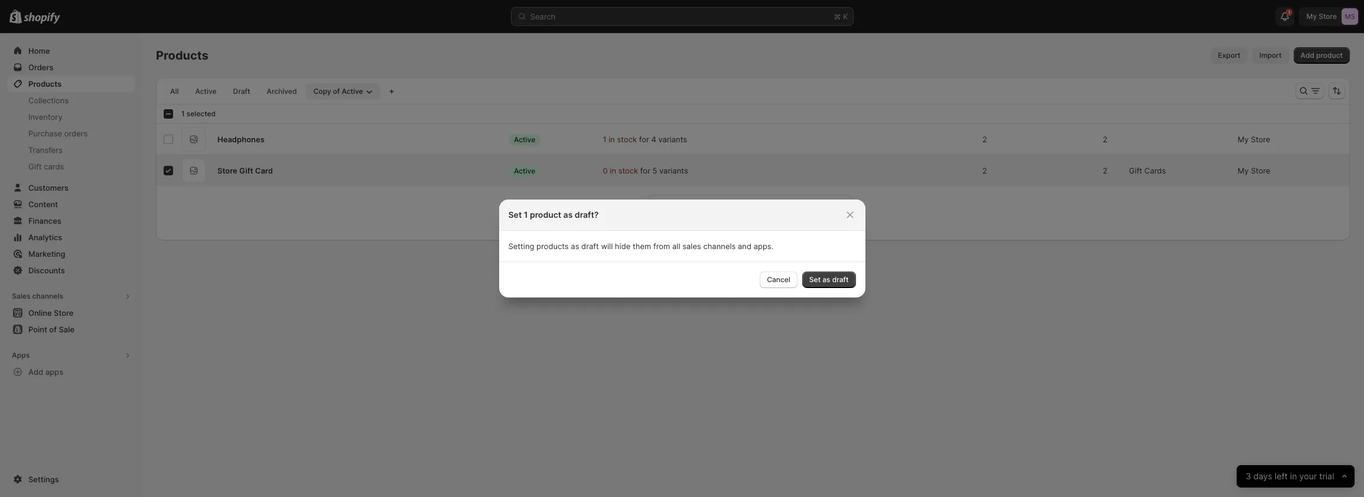Task type: vqa. For each thing, say whether or not it's contained in the screenshot.
them
yes



Task type: describe. For each thing, give the bounding box(es) containing it.
store for 1 in stock for 4 variants
[[1252, 135, 1271, 144]]

settings
[[28, 475, 59, 485]]

4
[[652, 135, 657, 144]]

set 1 product as draft?
[[509, 210, 599, 220]]

my for 1 in stock for 4 variants
[[1238, 135, 1250, 144]]

k
[[844, 12, 849, 21]]

1 inside dialog
[[524, 210, 528, 220]]

store for 0 in stock for 5 variants
[[1252, 166, 1271, 176]]

discounts link
[[7, 262, 135, 279]]

them
[[633, 242, 652, 251]]

set as draft
[[810, 275, 849, 284]]

set 1 product as draft? dialog
[[0, 200, 1365, 298]]

all
[[673, 242, 681, 251]]

draft?
[[575, 210, 599, 220]]

stock for 0 in stock
[[619, 166, 639, 176]]

1 vertical spatial as
[[571, 242, 580, 251]]

0 vertical spatial as
[[564, 210, 573, 220]]

5
[[653, 166, 658, 176]]

apps
[[45, 368, 63, 377]]

products link
[[7, 76, 135, 92]]

learn more about products
[[700, 253, 807, 263]]

archived link
[[260, 83, 304, 100]]

active for store gift card
[[514, 166, 536, 175]]

for for 5
[[641, 166, 651, 176]]

all link
[[163, 83, 186, 100]]

channels inside set 1 product as draft? dialog
[[704, 242, 736, 251]]

shopify image
[[24, 12, 60, 24]]

active link
[[188, 83, 224, 100]]

cards
[[1145, 166, 1167, 176]]

1 vertical spatial products
[[28, 79, 62, 89]]

about
[[747, 253, 769, 263]]

from
[[654, 242, 671, 251]]

my for 0 in stock for 5 variants
[[1238, 166, 1250, 176]]

add apps button
[[7, 364, 135, 381]]

export button
[[1212, 47, 1248, 64]]

cancel button
[[760, 272, 798, 288]]

purchase
[[28, 129, 62, 138]]

active for headphones
[[514, 135, 536, 144]]

headphones
[[218, 135, 265, 144]]

more
[[725, 253, 745, 263]]

will
[[601, 242, 613, 251]]

variants for 0 in stock for 5 variants
[[660, 166, 688, 176]]

variants for 1 in stock for 4 variants
[[659, 135, 688, 144]]

1 in stock for 4 variants
[[603, 135, 688, 144]]

add product
[[1301, 51, 1344, 60]]

1 horizontal spatial gift
[[239, 166, 253, 176]]

active inside 'tab list'
[[195, 87, 217, 96]]

gift cards
[[28, 162, 64, 171]]

add for add product
[[1301, 51, 1315, 60]]

orders
[[64, 129, 88, 138]]

export
[[1219, 51, 1241, 60]]

0 vertical spatial products
[[156, 48, 208, 63]]

home link
[[7, 43, 135, 59]]

purchase orders link
[[7, 125, 135, 142]]

add for add apps
[[28, 368, 43, 377]]

collections
[[28, 96, 69, 105]]

and
[[738, 242, 752, 251]]

0
[[603, 166, 608, 176]]

sales channels
[[12, 292, 63, 301]]

inventory link
[[7, 109, 135, 125]]



Task type: locate. For each thing, give the bounding box(es) containing it.
home
[[28, 46, 50, 56]]

store gift card
[[218, 166, 273, 176]]

setting products as draft will hide them from all sales channels and apps.
[[509, 242, 774, 251]]

in for 1
[[609, 135, 615, 144]]

2 horizontal spatial gift
[[1130, 166, 1143, 176]]

2 vertical spatial as
[[823, 275, 831, 284]]

set
[[509, 210, 522, 220], [810, 275, 821, 284]]

1 vertical spatial draft
[[833, 275, 849, 284]]

cards
[[44, 162, 64, 171]]

in for 0
[[610, 166, 617, 176]]

purchase orders
[[28, 129, 88, 138]]

2 my store from the top
[[1238, 166, 1271, 176]]

channels up learn
[[704, 242, 736, 251]]

search
[[531, 12, 556, 21]]

sales
[[683, 242, 702, 251]]

hide
[[615, 242, 631, 251]]

my store
[[1238, 135, 1271, 144], [1238, 166, 1271, 176]]

add inside 'link'
[[1301, 51, 1315, 60]]

cancel
[[767, 275, 791, 284]]

sales
[[12, 292, 30, 301]]

set right cancel
[[810, 275, 821, 284]]

variants right 4
[[659, 135, 688, 144]]

0 vertical spatial 1
[[603, 135, 607, 144]]

channels
[[704, 242, 736, 251], [32, 292, 63, 301]]

product
[[1317, 51, 1344, 60], [530, 210, 562, 220]]

1 vertical spatial in
[[610, 166, 617, 176]]

stock left 4
[[617, 135, 637, 144]]

add right import
[[1301, 51, 1315, 60]]

transfers link
[[7, 142, 135, 158]]

as
[[564, 210, 573, 220], [571, 242, 580, 251], [823, 275, 831, 284]]

store
[[1252, 135, 1271, 144], [218, 166, 238, 176], [1252, 166, 1271, 176]]

product up setting
[[530, 210, 562, 220]]

1 horizontal spatial 1
[[603, 135, 607, 144]]

0 horizontal spatial draft
[[582, 242, 599, 251]]

1 vertical spatial channels
[[32, 292, 63, 301]]

1 vertical spatial add
[[28, 368, 43, 377]]

settings link
[[7, 472, 135, 488]]

stock
[[617, 135, 637, 144], [619, 166, 639, 176]]

products up cancel
[[772, 253, 807, 263]]

stock for 1 in stock
[[617, 135, 637, 144]]

1 horizontal spatial channels
[[704, 242, 736, 251]]

1 up 0
[[603, 135, 607, 144]]

draft
[[582, 242, 599, 251], [833, 275, 849, 284]]

0 vertical spatial in
[[609, 135, 615, 144]]

my store for 0 in stock for 5 variants
[[1238, 166, 1271, 176]]

as left draft?
[[564, 210, 573, 220]]

products up collections at the top of the page
[[28, 79, 62, 89]]

0 horizontal spatial set
[[509, 210, 522, 220]]

products
[[156, 48, 208, 63], [28, 79, 62, 89]]

product inside 'link'
[[1317, 51, 1344, 60]]

0 horizontal spatial 1
[[524, 210, 528, 220]]

1 horizontal spatial products
[[156, 48, 208, 63]]

products
[[537, 242, 569, 251], [772, 253, 807, 263]]

products right setting
[[537, 242, 569, 251]]

2 vertical spatial active
[[514, 166, 536, 175]]

1 up setting
[[524, 210, 528, 220]]

set inside 'button'
[[810, 275, 821, 284]]

learn
[[700, 253, 722, 263]]

add apps
[[28, 368, 63, 377]]

set for set as draft
[[810, 275, 821, 284]]

0 vertical spatial products
[[537, 242, 569, 251]]

draft link
[[226, 83, 257, 100]]

0 vertical spatial my store
[[1238, 135, 1271, 144]]

1 vertical spatial my store
[[1238, 166, 1271, 176]]

1 vertical spatial variants
[[660, 166, 688, 176]]

draft
[[233, 87, 250, 96]]

products inside set 1 product as draft? dialog
[[537, 242, 569, 251]]

1 horizontal spatial set
[[810, 275, 821, 284]]

0 vertical spatial channels
[[704, 242, 736, 251]]

as inside "set as draft" 'button'
[[823, 275, 831, 284]]

0 horizontal spatial channels
[[32, 292, 63, 301]]

1 my from the top
[[1238, 135, 1250, 144]]

tab list containing all
[[161, 83, 382, 100]]

import
[[1260, 51, 1282, 60]]

0 horizontal spatial gift
[[28, 162, 42, 171]]

1 vertical spatial set
[[810, 275, 821, 284]]

channels down the discounts
[[32, 292, 63, 301]]

variants right the 5
[[660, 166, 688, 176]]

1 vertical spatial active
[[514, 135, 536, 144]]

inventory
[[28, 112, 62, 122]]

0 in stock for 5 variants
[[603, 166, 688, 176]]

1 vertical spatial stock
[[619, 166, 639, 176]]

sales channels button
[[7, 288, 135, 305]]

0 horizontal spatial products
[[28, 79, 62, 89]]

0 vertical spatial stock
[[617, 135, 637, 144]]

my store for 1 in stock for 4 variants
[[1238, 135, 1271, 144]]

1 horizontal spatial add
[[1301, 51, 1315, 60]]

import button
[[1253, 47, 1290, 64]]

0 vertical spatial product
[[1317, 51, 1344, 60]]

for
[[639, 135, 650, 144], [641, 166, 651, 176]]

channels inside button
[[32, 292, 63, 301]]

in
[[609, 135, 615, 144], [610, 166, 617, 176]]

gift
[[28, 162, 42, 171], [239, 166, 253, 176], [1130, 166, 1143, 176]]

gift for gift cards
[[28, 162, 42, 171]]

0 vertical spatial for
[[639, 135, 650, 144]]

as right cancel
[[823, 275, 831, 284]]

1 horizontal spatial product
[[1317, 51, 1344, 60]]

1 vertical spatial product
[[530, 210, 562, 220]]

0 vertical spatial set
[[509, 210, 522, 220]]

archived
[[267, 87, 297, 96]]

transfers
[[28, 145, 63, 155]]

tab list
[[161, 83, 382, 100]]

product inside dialog
[[530, 210, 562, 220]]

2 my from the top
[[1238, 166, 1250, 176]]

⌘
[[834, 12, 841, 21]]

discounts
[[28, 266, 65, 275]]

products link
[[772, 253, 807, 263]]

products up all
[[156, 48, 208, 63]]

collections link
[[7, 92, 135, 109]]

all
[[170, 87, 179, 96]]

my
[[1238, 135, 1250, 144], [1238, 166, 1250, 176]]

1 vertical spatial my
[[1238, 166, 1250, 176]]

0 horizontal spatial product
[[530, 210, 562, 220]]

set for set 1 product as draft?
[[509, 210, 522, 220]]

0 horizontal spatial products
[[537, 242, 569, 251]]

gift cards link
[[7, 158, 135, 175]]

for left 4
[[639, 135, 650, 144]]

0 horizontal spatial add
[[28, 368, 43, 377]]

set up setting
[[509, 210, 522, 220]]

1 horizontal spatial products
[[772, 253, 807, 263]]

product right import
[[1317, 51, 1344, 60]]

draft inside "set as draft" 'button'
[[833, 275, 849, 284]]

apps button
[[7, 348, 135, 364]]

card
[[255, 166, 273, 176]]

add left apps
[[28, 368, 43, 377]]

add product link
[[1294, 47, 1351, 64]]

⌘ k
[[834, 12, 849, 21]]

as left will
[[571, 242, 580, 251]]

in right 0
[[610, 166, 617, 176]]

add
[[1301, 51, 1315, 60], [28, 368, 43, 377]]

for for 4
[[639, 135, 650, 144]]

for left the 5
[[641, 166, 651, 176]]

gift for gift cards
[[1130, 166, 1143, 176]]

set as draft button
[[803, 272, 856, 288]]

apps.
[[754, 242, 774, 251]]

setting
[[509, 242, 535, 251]]

apps
[[12, 351, 30, 360]]

1 my store from the top
[[1238, 135, 1271, 144]]

0 vertical spatial my
[[1238, 135, 1250, 144]]

stock right 0
[[619, 166, 639, 176]]

0 vertical spatial variants
[[659, 135, 688, 144]]

1 vertical spatial for
[[641, 166, 651, 176]]

variants
[[659, 135, 688, 144], [660, 166, 688, 176]]

in left 4
[[609, 135, 615, 144]]

active
[[195, 87, 217, 96], [514, 135, 536, 144], [514, 166, 536, 175]]

headphones link
[[218, 134, 265, 145]]

0 vertical spatial add
[[1301, 51, 1315, 60]]

1 horizontal spatial draft
[[833, 275, 849, 284]]

1 vertical spatial 1
[[524, 210, 528, 220]]

1 vertical spatial products
[[772, 253, 807, 263]]

0 vertical spatial draft
[[582, 242, 599, 251]]

gift cards
[[1130, 166, 1167, 176]]

store gift card link
[[218, 165, 273, 177]]

0 vertical spatial active
[[195, 87, 217, 96]]

1
[[603, 135, 607, 144], [524, 210, 528, 220]]

add inside button
[[28, 368, 43, 377]]



